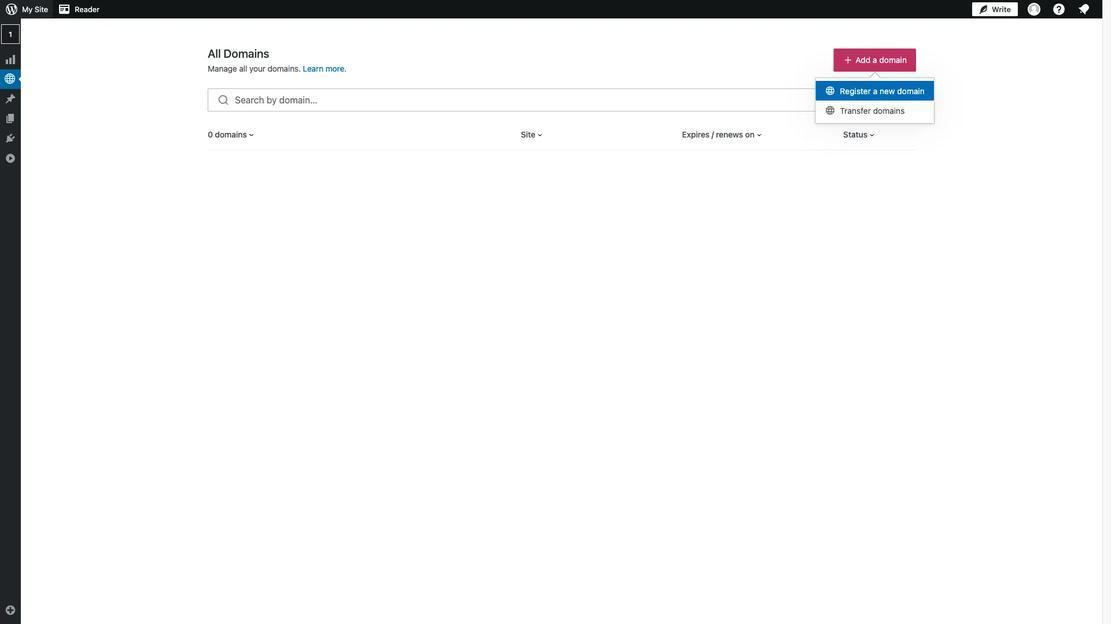 Task type: locate. For each thing, give the bounding box(es) containing it.
help image
[[1052, 2, 1066, 16]]

manage
[[208, 64, 237, 73]]

a right add
[[873, 55, 877, 65]]

0 domains button
[[208, 129, 256, 141]]

all domains manage all your domains. learn more .
[[208, 46, 346, 73]]

1 horizontal spatial domains
[[873, 106, 905, 116]]

transfer domains link
[[816, 101, 934, 120]]

0 vertical spatial a
[[873, 55, 877, 65]]

0 horizontal spatial domains
[[215, 130, 247, 139]]

domains inside menu
[[873, 106, 905, 116]]

tooltip containing register a new domain
[[815, 72, 935, 124]]

all
[[239, 64, 247, 73]]

0 vertical spatial site
[[35, 5, 48, 14]]

learn more
[[303, 64, 344, 73]]

2 a from the top
[[873, 87, 877, 96]]

add a domain
[[856, 55, 907, 65]]

add a domain button
[[834, 49, 916, 72]]

a for add
[[873, 55, 877, 65]]

None search field
[[208, 89, 916, 112]]

register a new domain link
[[816, 81, 934, 101]]

site
[[35, 5, 48, 14], [521, 130, 535, 139]]

write
[[992, 5, 1011, 14]]

domains
[[873, 106, 905, 116], [215, 130, 247, 139]]

reader link
[[53, 0, 104, 19]]

a
[[873, 55, 877, 65], [873, 87, 877, 96]]

domains for transfer domains
[[873, 106, 905, 116]]

0 vertical spatial domain
[[879, 55, 907, 65]]

domain right new
[[897, 87, 925, 96]]

domain right add
[[879, 55, 907, 65]]

transfer
[[840, 106, 871, 116]]

1 horizontal spatial site
[[521, 130, 535, 139]]

1 vertical spatial site
[[521, 130, 535, 139]]

1 vertical spatial domains
[[215, 130, 247, 139]]

domain
[[879, 55, 907, 65], [897, 87, 925, 96]]

domains inside button
[[215, 130, 247, 139]]

time image
[[1105, 45, 1111, 55]]

domains down new
[[873, 106, 905, 116]]

tooltip
[[815, 72, 935, 124]]

1 vertical spatial domain
[[897, 87, 925, 96]]

status
[[843, 130, 867, 139]]

my profile image
[[1028, 3, 1040, 16]]

none search field inside "all domains" 'main content'
[[208, 89, 916, 112]]

/
[[712, 130, 714, 139]]

1 a from the top
[[873, 55, 877, 65]]

0 vertical spatial domains
[[873, 106, 905, 116]]

a left new
[[873, 87, 877, 96]]

menu
[[816, 78, 934, 123]]

domains right 0
[[215, 130, 247, 139]]

add
[[856, 55, 871, 65]]

a inside button
[[873, 55, 877, 65]]

a inside menu
[[873, 87, 877, 96]]

1 vertical spatial a
[[873, 87, 877, 96]]

your
[[249, 64, 265, 73]]



Task type: vqa. For each thing, say whether or not it's contained in the screenshot.
the a
yes



Task type: describe. For each thing, give the bounding box(es) containing it.
Search search field
[[235, 89, 915, 111]]

expires / renews on
[[682, 130, 754, 139]]

expires / renews on button
[[682, 129, 764, 141]]

transfer domains
[[840, 106, 905, 116]]

1 button
[[0, 19, 21, 50]]

renews
[[716, 130, 743, 139]]

menu containing register a new domain
[[816, 78, 934, 123]]

a for register
[[873, 87, 877, 96]]

1
[[9, 30, 12, 38]]

my
[[22, 5, 33, 14]]

domains.
[[268, 64, 301, 73]]

0 domains
[[208, 130, 247, 139]]

site button
[[521, 129, 545, 141]]

reader
[[75, 5, 99, 14]]

site inside "button"
[[521, 130, 535, 139]]

my site link
[[0, 0, 53, 19]]

domain inside button
[[879, 55, 907, 65]]

on
[[745, 130, 754, 139]]

manage your notifications image
[[1077, 2, 1091, 16]]

status button
[[843, 129, 877, 141]]

.
[[344, 64, 346, 73]]

0
[[208, 130, 213, 139]]

learn more link
[[303, 64, 344, 73]]

0 horizontal spatial site
[[35, 5, 48, 14]]

register a new domain
[[840, 87, 925, 96]]

all domains
[[208, 46, 269, 60]]

register
[[840, 87, 871, 96]]

new
[[880, 87, 895, 96]]

all domains main content
[[0, 0, 916, 150]]

write link
[[972, 0, 1018, 19]]

domains for 0 domains
[[215, 130, 247, 139]]

1 link
[[0, 19, 21, 50]]

domain inside menu
[[897, 87, 925, 96]]

expires
[[682, 130, 710, 139]]

my site
[[22, 5, 48, 14]]



